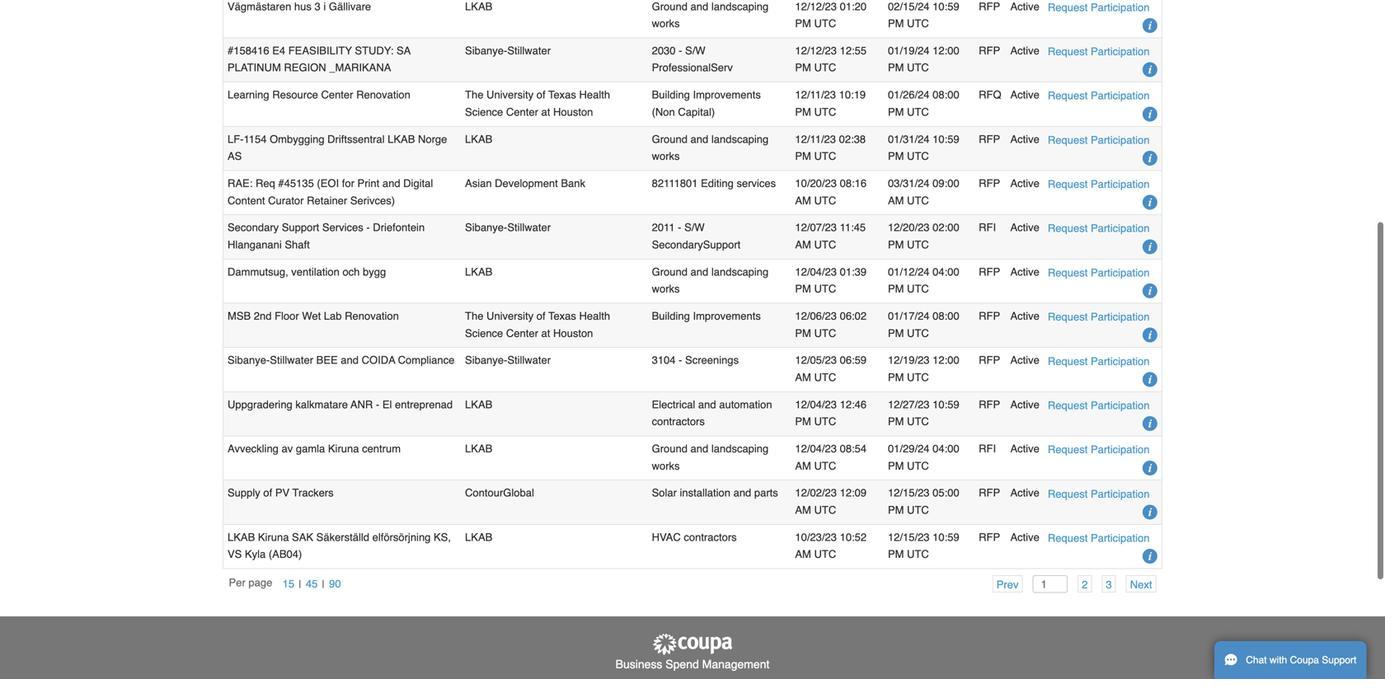 Task type: describe. For each thing, give the bounding box(es) containing it.
houston for building improvements (non capital)
[[553, 106, 593, 118]]

pm for 02/15/24 10:59 pm utc
[[888, 17, 904, 30]]

pm for 01/19/24 12:00 pm utc
[[888, 62, 904, 74]]

support inside secondary support services - driefontein hlanganani shaft
[[282, 222, 319, 234]]

rfp for 12/27/23 10:59 pm utc
[[979, 399, 1000, 411]]

3 button
[[1102, 576, 1116, 593]]

bank
[[561, 177, 586, 190]]

90
[[329, 578, 341, 591]]

pm for 01/12/24 04:00 pm utc
[[888, 283, 904, 295]]

stillwater for secondary support services - driefontein hlanganani shaft
[[507, 222, 551, 234]]

automation
[[719, 399, 772, 411]]

landscaping for 12/04/23 01:39 pm utc
[[712, 266, 769, 278]]

platinum
[[228, 62, 281, 74]]

landscaping for 12/11/23 02:38 pm utc
[[712, 133, 769, 145]]

12/12/23 12:55 pm utc
[[795, 44, 867, 74]]

request for 01/31/24 10:59 pm utc
[[1048, 134, 1088, 146]]

uppgradering
[[228, 399, 293, 411]]

navigation containing per page
[[229, 576, 345, 594]]

10:59 for 02/15/24 10:59 pm utc
[[933, 0, 960, 13]]

request participation for 03/31/24 09:00 am utc
[[1048, 178, 1150, 191]]

lab
[[324, 310, 342, 322]]

at for building improvements (non capital)
[[541, 106, 550, 118]]

01/12/24
[[888, 266, 930, 278]]

kalkmatare
[[296, 399, 348, 411]]

and down secondarysupport
[[691, 266, 709, 278]]

hus
[[294, 0, 312, 13]]

2 vertical spatial of
[[263, 487, 272, 500]]

#158416
[[228, 44, 269, 57]]

01/19/24 12:00 pm utc
[[888, 44, 960, 74]]

3 inside button
[[1106, 579, 1112, 591]]

01/31/24 10:59 pm utc
[[888, 133, 960, 163]]

request participation for 01/29/24 04:00 pm utc
[[1048, 444, 1150, 456]]

utc for 12/02/23 12:09 am utc
[[814, 504, 836, 517]]

university for learning resource center renovation
[[487, 89, 534, 101]]

secondary support services - driefontein hlanganani shaft
[[228, 222, 425, 251]]

request for 12/19/23 12:00 pm utc
[[1048, 355, 1088, 368]]

- for 2011
[[678, 222, 682, 234]]

0 vertical spatial renovation
[[356, 89, 411, 101]]

12/12/23 for 12/12/23 01:20 pm utc
[[795, 0, 837, 13]]

secondary
[[228, 222, 279, 234]]

12/04/23 for 12/04/23 12:46 pm utc
[[795, 399, 837, 411]]

req
[[256, 177, 275, 190]]

uppgradering kalkmatare anr - el entreprenad
[[228, 399, 453, 411]]

12/02/23 12:09 am utc
[[795, 487, 867, 517]]

am for 12/04/23 08:54 am utc
[[795, 460, 811, 472]]

lkab inside lkab kiruna sak säkerställd elförsörjning ks, vs kyla (ab04)
[[228, 531, 255, 544]]

landscaping for 12/04/23 08:54 am utc
[[712, 443, 769, 455]]

Jump to page number field
[[1033, 576, 1068, 593]]

ground and landscaping works for 12/11/23 02:38 pm utc
[[652, 133, 769, 163]]

2030 - s/w professionalserv
[[652, 44, 733, 74]]

participation for 01/17/24 08:00 pm utc
[[1091, 311, 1150, 323]]

rfp for 01/19/24 12:00 pm utc
[[979, 44, 1000, 57]]

utc for 12/12/23 01:20 pm utc
[[814, 17, 836, 30]]

sa
[[397, 44, 411, 57]]

0 vertical spatial 3
[[315, 0, 321, 13]]

page
[[249, 577, 272, 589]]

sibanye-stillwater bee and coida compliance
[[228, 354, 455, 367]]

asian
[[465, 177, 492, 190]]

the university of texas health science center at houston for building improvements
[[465, 310, 610, 340]]

utc for 12/04/23 08:54 am utc
[[814, 460, 836, 472]]

12/20/23 02:00 pm utc
[[888, 222, 960, 251]]

rfp for 02/15/24 10:59 pm utc
[[979, 0, 1000, 13]]

rfp for 01/12/24 04:00 pm utc
[[979, 266, 1000, 278]]

utc for 12/19/23 12:00 pm utc
[[907, 372, 929, 384]]

participation for 03/31/24 09:00 am utc
[[1091, 178, 1150, 191]]

dammutsug, ventilation och bygg
[[228, 266, 386, 278]]

12/27/23
[[888, 399, 930, 411]]

entreprenad
[[395, 399, 453, 411]]

utc for 12/15/23 10:59 pm utc
[[907, 549, 929, 561]]

building for building improvements
[[652, 310, 690, 322]]

12/04/23 for 12/04/23 08:54 am utc
[[795, 443, 837, 455]]

supply
[[228, 487, 260, 500]]

12/07/23
[[795, 222, 837, 234]]

utc for 12/20/23 02:00 pm utc
[[907, 239, 929, 251]]

ground for 12/04/23 01:39 pm utc
[[652, 266, 688, 278]]

and inside rae: req #45135 (eoi for print and digital content curator retainer serivces)
[[383, 177, 400, 190]]

building for building improvements (non capital)
[[652, 89, 690, 101]]

shaft
[[285, 239, 310, 251]]

- left "el"
[[376, 399, 380, 411]]

building improvements
[[652, 310, 761, 322]]

works for 12/04/23 01:39 pm utc
[[652, 283, 680, 295]]

2011 - s/w secondarysupport
[[652, 222, 741, 251]]

utc for 01/31/24 10:59 pm utc
[[907, 150, 929, 163]]

serivces)
[[350, 194, 395, 207]]

utc for 12/11/23 02:38 pm utc
[[814, 150, 836, 163]]

next
[[1130, 579, 1153, 591]]

chat
[[1246, 655, 1267, 666]]

request participation for 12/20/23 02:00 pm utc
[[1048, 222, 1150, 235]]

12/15/23 05:00 pm utc
[[888, 487, 960, 517]]

82111801 editing services
[[652, 177, 776, 190]]

navigation containing prev
[[983, 576, 1157, 594]]

texas for building improvements (non capital)
[[548, 89, 576, 101]]

stillwater for sibanye-stillwater bee and coida compliance
[[507, 354, 551, 367]]

04:00 for 01/12/24 04:00 pm utc
[[933, 266, 960, 278]]

lkab for vägmästaren hus 3 i gällivare
[[465, 0, 493, 13]]

request participation for 01/31/24 10:59 pm utc
[[1048, 134, 1150, 146]]

utc for 12/06/23 06:02 pm utc
[[814, 327, 836, 340]]

08:00 for 01/26/24 08:00 pm utc
[[933, 89, 960, 101]]

request for 01/26/24 08:00 pm utc
[[1048, 90, 1088, 102]]

0 vertical spatial kiruna
[[328, 443, 359, 455]]

retainer
[[307, 194, 347, 207]]

request participation button for 01/12/24 04:00 pm utc
[[1048, 264, 1150, 282]]

active for 02/15/24 10:59 pm utc
[[1011, 0, 1040, 13]]

the for msb 2nd floor wet lab renovation
[[465, 310, 484, 322]]

vägmästaren hus 3 i gällivare
[[228, 0, 371, 13]]

rfi for 04:00
[[979, 443, 996, 455]]

04:00 for 01/29/24 04:00 pm utc
[[933, 443, 960, 455]]

sibanye-stillwater for sibanye-stillwater bee and coida compliance
[[465, 354, 551, 367]]

2
[[1082, 579, 1088, 591]]

and right bee in the bottom of the page
[[341, 354, 359, 367]]

pm for 12/19/23 12:00 pm utc
[[888, 372, 904, 384]]

(eoi
[[317, 177, 339, 190]]

pm for 12/11/23 02:38 pm utc
[[795, 150, 811, 163]]

participation for 01/29/24 04:00 pm utc
[[1091, 444, 1150, 456]]

0 vertical spatial center
[[321, 89, 353, 101]]

12/12/23 for 12/12/23 12:55 pm utc
[[795, 44, 837, 57]]

request participation button for 01/26/24 08:00 pm utc
[[1048, 87, 1150, 105]]

12/07/23 11:45 am utc
[[795, 222, 866, 251]]

#45135
[[278, 177, 314, 190]]

(non
[[652, 106, 675, 118]]

12/04/23 for 12/04/23 01:39 pm utc
[[795, 266, 837, 278]]

01:39
[[840, 266, 867, 278]]

pm for 01/31/24 10:59 pm utc
[[888, 150, 904, 163]]

request participation for 12/15/23 05:00 pm utc
[[1048, 488, 1150, 500]]

request participation button for 01/19/24 12:00 pm utc
[[1048, 43, 1150, 60]]

01/29/24
[[888, 443, 930, 455]]

pm for 12/20/23 02:00 pm utc
[[888, 239, 904, 251]]

15
[[283, 578, 295, 591]]

solar installation and parts
[[652, 487, 778, 500]]

rfp for 01/31/24 10:59 pm utc
[[979, 133, 1000, 145]]

vs
[[228, 549, 242, 561]]

with
[[1270, 655, 1288, 666]]

utc for 12/04/23 12:46 pm utc
[[814, 416, 836, 428]]

active for 12/15/23 05:00 pm utc
[[1011, 487, 1040, 500]]

90 button
[[325, 576, 345, 593]]

lkab inside lf-1154 ombygging driftssentral lkab norge as
[[388, 133, 415, 145]]

01/26/24 08:00 pm utc
[[888, 89, 960, 118]]

request participation button for 12/15/23 05:00 pm utc
[[1048, 486, 1150, 503]]

science for learning resource center renovation
[[465, 106, 503, 118]]

01/29/24 04:00 pm utc
[[888, 443, 960, 472]]

and left parts
[[734, 487, 752, 500]]

_marikana
[[329, 62, 391, 74]]

el
[[383, 399, 392, 411]]

rfp for 01/17/24 08:00 pm utc
[[979, 310, 1000, 322]]

learning
[[228, 89, 269, 101]]

as
[[228, 150, 242, 163]]

request for 01/29/24 04:00 pm utc
[[1048, 444, 1088, 456]]

utc for 01/26/24 08:00 pm utc
[[907, 106, 929, 118]]

and inside the electrical and automation contractors
[[698, 399, 716, 411]]

45 button
[[302, 576, 322, 593]]

utc for 03/31/24 09:00 am utc
[[907, 194, 929, 207]]

electrical and automation contractors
[[652, 399, 772, 428]]

am for 12/02/23 12:09 am utc
[[795, 504, 811, 517]]

coida
[[362, 354, 395, 367]]

screenings
[[685, 354, 739, 367]]

participation for 02/15/24 10:59 pm utc
[[1091, 1, 1150, 13]]

of for building improvements (non capital)
[[537, 89, 546, 101]]

wet
[[302, 310, 321, 322]]

pm for 12/04/23 12:46 pm utc
[[795, 416, 811, 428]]

coupa supplier portal image
[[652, 633, 734, 657]]

floor
[[275, 310, 299, 322]]

05:00
[[933, 487, 960, 500]]

12/05/23 06:59 am utc
[[795, 354, 867, 384]]

region
[[284, 62, 326, 74]]

and down the electrical and automation contractors
[[691, 443, 709, 455]]

hvac
[[652, 531, 681, 544]]



Task type: vqa. For each thing, say whether or not it's contained in the screenshot.
STILLWATER corresponding to #158416 E4 FEASIBILITY STUDY: SA PLATINUM REGION _MARIKANA
yes



Task type: locate. For each thing, give the bounding box(es) containing it.
ground and landscaping works up solar installation and parts
[[652, 443, 769, 472]]

13 request participation button from the top
[[1048, 530, 1150, 547]]

pm inside 01/26/24 08:00 pm utc
[[888, 106, 904, 118]]

6 active from the top
[[1011, 222, 1040, 234]]

utc down 10/23/23
[[814, 549, 836, 561]]

gamla
[[296, 443, 325, 455]]

7 request participation from the top
[[1048, 267, 1150, 279]]

rfp for 03/31/24 09:00 am utc
[[979, 177, 1000, 190]]

2 navigation from the left
[[983, 576, 1157, 594]]

pm inside 02/15/24 10:59 pm utc
[[888, 17, 904, 30]]

am inside 10/23/23 10:52 am utc
[[795, 549, 811, 561]]

0 horizontal spatial navigation
[[229, 576, 345, 594]]

pm inside 01/19/24 12:00 pm utc
[[888, 62, 904, 74]]

12 request participation from the top
[[1048, 488, 1150, 500]]

electrical
[[652, 399, 696, 411]]

1 vertical spatial support
[[1322, 655, 1357, 666]]

utc down 12/05/23
[[814, 372, 836, 384]]

landscaping
[[712, 0, 769, 13], [712, 133, 769, 145], [712, 266, 769, 278], [712, 443, 769, 455]]

stillwater
[[507, 44, 551, 57], [507, 222, 551, 234], [270, 354, 313, 367], [507, 354, 551, 367]]

science
[[465, 106, 503, 118], [465, 327, 503, 340]]

2 button
[[1078, 576, 1092, 593]]

12/06/23 06:02 pm utc
[[795, 310, 867, 340]]

4 ground from the top
[[652, 443, 688, 455]]

avveckling
[[228, 443, 279, 455]]

utc inside 12/15/23 10:59 pm utc
[[907, 549, 929, 561]]

02:38
[[839, 133, 866, 145]]

houston for building improvements
[[553, 327, 593, 340]]

1 vertical spatial 12/15/23
[[888, 531, 930, 544]]

request participation button for 12/15/23 10:59 pm utc
[[1048, 530, 1150, 547]]

pm up 12/04/23 08:54 am utc
[[795, 416, 811, 428]]

0 vertical spatial s/w
[[685, 44, 706, 57]]

0 vertical spatial health
[[579, 89, 610, 101]]

12/04/23 left 01:39
[[795, 266, 837, 278]]

08:00 for 01/17/24 08:00 pm utc
[[933, 310, 960, 322]]

säkerställd
[[316, 531, 369, 544]]

improvements up capital)
[[693, 89, 761, 101]]

and down capital)
[[691, 133, 709, 145]]

rfp up prev button at the bottom right of the page
[[979, 531, 1000, 544]]

utc for 12/12/23 12:55 pm utc
[[814, 62, 836, 74]]

10:59 for 12/27/23 10:59 pm utc
[[933, 399, 960, 411]]

active for 12/15/23 10:59 pm utc
[[1011, 531, 1040, 544]]

13 participation from the top
[[1091, 532, 1150, 545]]

utc inside 12/19/23 12:00 pm utc
[[907, 372, 929, 384]]

0 horizontal spatial 3
[[315, 0, 321, 13]]

0 vertical spatial 12:00
[[933, 44, 960, 57]]

3 participation from the top
[[1091, 90, 1150, 102]]

1 vertical spatial 08:00
[[933, 310, 960, 322]]

2 request from the top
[[1048, 45, 1088, 58]]

5 request participation button from the top
[[1048, 176, 1150, 193]]

utc up 12/04/23 08:54 am utc
[[814, 416, 836, 428]]

2 vertical spatial sibanye-stillwater
[[465, 354, 551, 367]]

4 10:59 from the top
[[933, 531, 960, 544]]

request for 12/15/23 10:59 pm utc
[[1048, 532, 1088, 545]]

s/w up secondarysupport
[[685, 222, 705, 234]]

utc inside 03/31/24 09:00 am utc
[[907, 194, 929, 207]]

8 participation from the top
[[1091, 311, 1150, 323]]

utc down 01/31/24
[[907, 150, 929, 163]]

12/15/23 inside 12/15/23 05:00 pm utc
[[888, 487, 930, 500]]

0 vertical spatial 04:00
[[933, 266, 960, 278]]

11 active from the top
[[1011, 443, 1040, 455]]

0 vertical spatial university
[[487, 89, 534, 101]]

10/20/23 08:16 am utc
[[795, 177, 867, 207]]

request participation button for 01/17/24 08:00 pm utc
[[1048, 309, 1150, 326]]

utc up 12/11/23 10:19 pm utc
[[814, 62, 836, 74]]

6 request from the top
[[1048, 222, 1088, 235]]

2 request participation button from the top
[[1048, 43, 1150, 60]]

0 vertical spatial the university of texas health science center at houston
[[465, 89, 610, 118]]

12/04/23 inside 12/04/23 01:39 pm utc
[[795, 266, 837, 278]]

0 vertical spatial improvements
[[693, 89, 761, 101]]

3 right 2
[[1106, 579, 1112, 591]]

study:
[[355, 44, 394, 57]]

12/11/23 for 12/11/23 10:19 pm utc
[[795, 89, 836, 101]]

utc for 01/12/24 04:00 pm utc
[[907, 283, 929, 295]]

utc inside 12/12/23 01:20 pm utc
[[814, 17, 836, 30]]

09:00
[[933, 177, 960, 190]]

0 vertical spatial 12/04/23
[[795, 266, 837, 278]]

utc for 02/15/24 10:59 pm utc
[[907, 17, 929, 30]]

1 vertical spatial center
[[506, 106, 538, 118]]

kiruna right gamla
[[328, 443, 359, 455]]

1 rfp from the top
[[979, 0, 1000, 13]]

business
[[616, 658, 663, 671]]

works up 2030
[[652, 17, 680, 30]]

3 12/04/23 from the top
[[795, 443, 837, 455]]

1 horizontal spatial |
[[322, 579, 325, 591]]

2 science from the top
[[465, 327, 503, 340]]

45
[[306, 578, 318, 591]]

utc inside 12/05/23 06:59 am utc
[[814, 372, 836, 384]]

0 vertical spatial contractors
[[652, 416, 705, 428]]

7 request from the top
[[1048, 267, 1088, 279]]

12 active from the top
[[1011, 487, 1040, 500]]

12/04/23
[[795, 266, 837, 278], [795, 399, 837, 411], [795, 443, 837, 455]]

utc for 10/23/23 10:52 am utc
[[814, 549, 836, 561]]

1 vertical spatial renovation
[[345, 310, 399, 322]]

2 building from the top
[[652, 310, 690, 322]]

of
[[537, 89, 546, 101], [537, 310, 546, 322], [263, 487, 272, 500]]

rfp for 12/19/23 12:00 pm utc
[[979, 354, 1000, 367]]

pm down 12/20/23
[[888, 239, 904, 251]]

3 10:59 from the top
[[933, 399, 960, 411]]

01/17/24 08:00 pm utc
[[888, 310, 960, 340]]

dammutsug,
[[228, 266, 288, 278]]

0 vertical spatial at
[[541, 106, 550, 118]]

12/04/23 inside 12/04/23 08:54 am utc
[[795, 443, 837, 455]]

active for 12/20/23 02:00 pm utc
[[1011, 222, 1040, 234]]

10:59 inside 02/15/24 10:59 pm utc
[[933, 0, 960, 13]]

rfp down rfq
[[979, 133, 1000, 145]]

utc down 12/27/23
[[907, 416, 929, 428]]

utc inside 12/06/23 06:02 pm utc
[[814, 327, 836, 340]]

installation
[[680, 487, 731, 500]]

01/31/24
[[888, 133, 930, 145]]

utc for 12/15/23 05:00 pm utc
[[907, 504, 929, 517]]

3 request participation button from the top
[[1048, 87, 1150, 105]]

editing
[[701, 177, 734, 190]]

3 request from the top
[[1048, 90, 1088, 102]]

pm for 12/15/23 05:00 pm utc
[[888, 504, 904, 517]]

2 texas from the top
[[548, 310, 576, 322]]

pm for 12/06/23 06:02 pm utc
[[795, 327, 811, 340]]

utc inside 02/15/24 10:59 pm utc
[[907, 17, 929, 30]]

1 vertical spatial kiruna
[[258, 531, 289, 544]]

12/06/23
[[795, 310, 837, 322]]

1 | from the left
[[299, 579, 302, 591]]

kiruna inside lkab kiruna sak säkerställd elförsörjning ks, vs kyla (ab04)
[[258, 531, 289, 544]]

pm inside 01/29/24 04:00 pm utc
[[888, 460, 904, 472]]

support inside button
[[1322, 655, 1357, 666]]

pm inside 12/06/23 06:02 pm utc
[[795, 327, 811, 340]]

12/04/23 left 08:54
[[795, 443, 837, 455]]

contractors right hvac
[[684, 531, 737, 544]]

sibanye-stillwater for secondary support services - driefontein hlanganani shaft
[[465, 222, 551, 234]]

lkab for lf-1154 ombygging driftssentral lkab norge as
[[465, 133, 493, 145]]

1 building from the top
[[652, 89, 690, 101]]

rfp for 12/15/23 05:00 pm utc
[[979, 487, 1000, 500]]

10:52
[[840, 531, 867, 544]]

utc down 01/26/24
[[907, 106, 929, 118]]

utc inside 12/27/23 10:59 pm utc
[[907, 416, 929, 428]]

12/04/23 left 12:46
[[795, 399, 837, 411]]

centrum
[[362, 443, 401, 455]]

participation for 01/26/24 08:00 pm utc
[[1091, 90, 1150, 102]]

08:00 inside 01/26/24 08:00 pm utc
[[933, 89, 960, 101]]

1 vertical spatial building
[[652, 310, 690, 322]]

utc inside 10/23/23 10:52 am utc
[[814, 549, 836, 561]]

12/11/23 inside 12/11/23 02:38 pm utc
[[795, 133, 836, 145]]

request participation button for 12/19/23 12:00 pm utc
[[1048, 353, 1150, 370]]

8 request participation from the top
[[1048, 311, 1150, 323]]

2 12/04/23 from the top
[[795, 399, 837, 411]]

12/11/23 02:38 pm utc
[[795, 133, 866, 163]]

04:00 inside 01/29/24 04:00 pm utc
[[933, 443, 960, 455]]

utc down 02/15/24
[[907, 17, 929, 30]]

services
[[322, 222, 364, 234]]

1 request participation button from the top
[[1048, 0, 1150, 16]]

utc down 12/19/23
[[907, 372, 929, 384]]

1 vertical spatial texas
[[548, 310, 576, 322]]

1 science from the top
[[465, 106, 503, 118]]

contractors
[[652, 416, 705, 428], [684, 531, 737, 544]]

0 vertical spatial rfi
[[979, 222, 996, 234]]

improvements up 'screenings'
[[693, 310, 761, 322]]

1 04:00 from the top
[[933, 266, 960, 278]]

12:46
[[840, 399, 867, 411]]

utc down 12/20/23
[[907, 239, 929, 251]]

request for 01/12/24 04:00 pm utc
[[1048, 267, 1088, 279]]

0 vertical spatial building
[[652, 89, 690, 101]]

am inside 12/05/23 06:59 am utc
[[795, 372, 811, 384]]

pm inside 12/20/23 02:00 pm utc
[[888, 239, 904, 251]]

request participation button for 01/29/24 04:00 pm utc
[[1048, 441, 1150, 459]]

och
[[343, 266, 360, 278]]

am for 12/07/23 11:45 am utc
[[795, 239, 811, 251]]

participation for 01/31/24 10:59 pm utc
[[1091, 134, 1150, 146]]

01/17/24
[[888, 310, 930, 322]]

12/05/23
[[795, 354, 837, 367]]

12/19/23
[[888, 354, 930, 367]]

utc down 12/06/23
[[814, 327, 836, 340]]

12/11/23 inside 12/11/23 10:19 pm utc
[[795, 89, 836, 101]]

s/w for 2030
[[685, 44, 706, 57]]

7 participation from the top
[[1091, 267, 1150, 279]]

15 | 45 | 90
[[283, 578, 341, 591]]

1 the university of texas health science center at houston from the top
[[465, 89, 610, 118]]

utc inside 12/11/23 02:38 pm utc
[[814, 150, 836, 163]]

- right the 2011
[[678, 222, 682, 234]]

1 horizontal spatial support
[[1322, 655, 1357, 666]]

utc down 12/07/23
[[814, 239, 836, 251]]

2 vertical spatial center
[[506, 327, 538, 340]]

1 vertical spatial 12/04/23
[[795, 399, 837, 411]]

2 the from the top
[[465, 310, 484, 322]]

3 sibanye-stillwater from the top
[[465, 354, 551, 367]]

capital)
[[678, 106, 715, 118]]

am down 10/20/23
[[795, 194, 811, 207]]

rfp right 01/17/24 08:00 pm utc
[[979, 310, 1000, 322]]

1 vertical spatial science
[[465, 327, 503, 340]]

10:59 for 01/31/24 10:59 pm utc
[[933, 133, 960, 145]]

- for 3104
[[679, 354, 682, 367]]

13 active from the top
[[1011, 531, 1040, 544]]

- inside the 2011 - s/w secondarysupport
[[678, 222, 682, 234]]

rfp for 12/15/23 10:59 pm utc
[[979, 531, 1000, 544]]

2 improvements from the top
[[693, 310, 761, 322]]

2 participation from the top
[[1091, 45, 1150, 58]]

participation for 12/15/23 10:59 pm utc
[[1091, 532, 1150, 545]]

10:59 inside 01/31/24 10:59 pm utc
[[933, 133, 960, 145]]

1 12/04/23 from the top
[[795, 266, 837, 278]]

1 vertical spatial 3
[[1106, 579, 1112, 591]]

compliance
[[398, 354, 455, 367]]

request for 01/19/24 12:00 pm utc
[[1048, 45, 1088, 58]]

10 request participation from the top
[[1048, 400, 1150, 412]]

2 health from the top
[[579, 310, 610, 322]]

works up solar
[[652, 460, 680, 472]]

3 works from the top
[[652, 283, 680, 295]]

1 vertical spatial at
[[541, 327, 550, 340]]

am up 12/02/23 on the bottom right of the page
[[795, 460, 811, 472]]

pm inside 01/31/24 10:59 pm utc
[[888, 150, 904, 163]]

12 request participation button from the top
[[1048, 486, 1150, 503]]

12/04/23 inside '12/04/23 12:46 pm utc'
[[795, 399, 837, 411]]

1 texas from the top
[[548, 89, 576, 101]]

- right services
[[366, 222, 370, 234]]

0 vertical spatial 12/15/23
[[888, 487, 930, 500]]

12/04/23 01:39 pm utc
[[795, 266, 867, 295]]

4 active from the top
[[1011, 133, 1040, 145]]

ground and landscaping works up 82111801 editing services
[[652, 133, 769, 163]]

pm for 12/15/23 10:59 pm utc
[[888, 549, 904, 561]]

landscaping down secondarysupport
[[712, 266, 769, 278]]

coupa
[[1290, 655, 1320, 666]]

avveckling av gamla kiruna centrum
[[228, 443, 401, 455]]

1 improvements from the top
[[693, 89, 761, 101]]

am inside 12/04/23 08:54 am utc
[[795, 460, 811, 472]]

ground and landscaping works for 12/04/23 01:39 pm utc
[[652, 266, 769, 295]]

pm inside 01/12/24 04:00 pm utc
[[888, 283, 904, 295]]

pm down 01/26/24
[[888, 106, 904, 118]]

1 vertical spatial 12:00
[[933, 354, 960, 367]]

0 vertical spatial 08:00
[[933, 89, 960, 101]]

1 request from the top
[[1048, 1, 1088, 13]]

02/15/24
[[888, 0, 930, 13]]

pm up 12/12/23 12:55 pm utc on the top of page
[[795, 17, 811, 30]]

utc down 12/15/23 05:00 pm utc
[[907, 549, 929, 561]]

utc inside 01/19/24 12:00 pm utc
[[907, 62, 929, 74]]

1 vertical spatial improvements
[[693, 310, 761, 322]]

utc inside 12/12/23 12:55 pm utc
[[814, 62, 836, 74]]

- right 2030
[[679, 44, 682, 57]]

utc down 10/20/23
[[814, 194, 836, 207]]

center
[[321, 89, 353, 101], [506, 106, 538, 118], [506, 327, 538, 340]]

1 vertical spatial contractors
[[684, 531, 737, 544]]

lf-1154 ombygging driftssentral lkab norge as
[[228, 133, 447, 163]]

12/15/23 inside 12/15/23 10:59 pm utc
[[888, 531, 930, 544]]

06:59
[[840, 354, 867, 367]]

and up "2030 - s/w professionalserv"
[[691, 0, 709, 13]]

12:00 right 12/19/23
[[933, 354, 960, 367]]

8 request from the top
[[1048, 311, 1088, 323]]

10 request participation button from the top
[[1048, 397, 1150, 414]]

12/02/23
[[795, 487, 837, 500]]

ks,
[[434, 531, 451, 544]]

2 ground and landscaping works from the top
[[652, 133, 769, 163]]

building up (non
[[652, 89, 690, 101]]

pm for 12/27/23 10:59 pm utc
[[888, 416, 904, 428]]

pm down 01/12/24
[[888, 283, 904, 295]]

8 rfp from the top
[[979, 399, 1000, 411]]

1 12:00 from the top
[[933, 44, 960, 57]]

utc inside 12/04/23 01:39 pm utc
[[814, 283, 836, 295]]

am down 03/31/24
[[888, 194, 904, 207]]

2 rfi from the top
[[979, 443, 996, 455]]

0 vertical spatial of
[[537, 89, 546, 101]]

1 vertical spatial health
[[579, 310, 610, 322]]

3 left "i"
[[315, 0, 321, 13]]

utc inside 12/20/23 02:00 pm utc
[[907, 239, 929, 251]]

utc for 01/17/24 08:00 pm utc
[[907, 327, 929, 340]]

works up building improvements
[[652, 283, 680, 295]]

ground down secondarysupport
[[652, 266, 688, 278]]

12/12/23 inside 12/12/23 12:55 pm utc
[[795, 44, 837, 57]]

- right 3104
[[679, 354, 682, 367]]

pm inside 12/12/23 12:55 pm utc
[[795, 62, 811, 74]]

12/27/23 10:59 pm utc
[[888, 399, 960, 428]]

s/w up professionalserv
[[685, 44, 706, 57]]

08:54
[[840, 443, 867, 455]]

request participation for 01/12/24 04:00 pm utc
[[1048, 267, 1150, 279]]

utc for 01/19/24 12:00 pm utc
[[907, 62, 929, 74]]

pm down 02/15/24
[[888, 17, 904, 30]]

lf-
[[228, 133, 244, 145]]

pm inside 12/04/23 01:39 pm utc
[[795, 283, 811, 295]]

08:00 inside 01/17/24 08:00 pm utc
[[933, 310, 960, 322]]

request participation for 12/15/23 10:59 pm utc
[[1048, 532, 1150, 545]]

texas
[[548, 89, 576, 101], [548, 310, 576, 322]]

utc for 12/05/23 06:59 am utc
[[814, 372, 836, 384]]

pm up 12/06/23
[[795, 283, 811, 295]]

participation for 01/19/24 12:00 pm utc
[[1091, 45, 1150, 58]]

secondarysupport
[[652, 239, 741, 251]]

ombygging
[[270, 133, 325, 145]]

av
[[282, 443, 293, 455]]

participation for 12/27/23 10:59 pm utc
[[1091, 400, 1150, 412]]

pm down 12/15/23 05:00 pm utc
[[888, 549, 904, 561]]

12:00 inside 01/19/24 12:00 pm utc
[[933, 44, 960, 57]]

and right the electrical
[[698, 399, 716, 411]]

1 vertical spatial the university of texas health science center at houston
[[465, 310, 610, 340]]

am inside the 12/07/23 11:45 am utc
[[795, 239, 811, 251]]

s/w inside "2030 - s/w professionalserv"
[[685, 44, 706, 57]]

improvements inside the building improvements (non capital)
[[693, 89, 761, 101]]

1 ground from the top
[[652, 0, 688, 13]]

-
[[679, 44, 682, 57], [366, 222, 370, 234], [678, 222, 682, 234], [679, 354, 682, 367], [376, 399, 380, 411]]

3 rfp from the top
[[979, 133, 1000, 145]]

pm inside 12/11/23 02:38 pm utc
[[795, 150, 811, 163]]

1 vertical spatial the
[[465, 310, 484, 322]]

12/15/23 left 05:00
[[888, 487, 930, 500]]

landscaping up "2030 - s/w professionalserv"
[[712, 0, 769, 13]]

pm inside '12/04/23 12:46 pm utc'
[[795, 416, 811, 428]]

utc inside 01/29/24 04:00 pm utc
[[907, 460, 929, 472]]

am inside 03/31/24 09:00 am utc
[[888, 194, 904, 207]]

pm down 01/29/24
[[888, 460, 904, 472]]

7 active from the top
[[1011, 266, 1040, 278]]

pm inside 12/27/23 10:59 pm utc
[[888, 416, 904, 428]]

1 vertical spatial of
[[537, 310, 546, 322]]

82111801
[[652, 177, 698, 190]]

0 vertical spatial support
[[282, 222, 319, 234]]

1 vertical spatial university
[[487, 310, 534, 322]]

2 vertical spatial 12/04/23
[[795, 443, 837, 455]]

pm inside 12/12/23 01:20 pm utc
[[795, 17, 811, 30]]

rfq
[[979, 89, 1002, 101]]

utc up 10/20/23
[[814, 150, 836, 163]]

2 request participation from the top
[[1048, 45, 1150, 58]]

and right the print
[[383, 177, 400, 190]]

asian development bank
[[465, 177, 586, 190]]

rfp right 12/27/23 10:59 pm utc
[[979, 399, 1000, 411]]

pm inside 01/17/24 08:00 pm utc
[[888, 327, 904, 340]]

rfp right the 09:00
[[979, 177, 1000, 190]]

0 vertical spatial the
[[465, 89, 484, 101]]

3 landscaping from the top
[[712, 266, 769, 278]]

11 request participation button from the top
[[1048, 441, 1150, 459]]

|
[[299, 579, 302, 591], [322, 579, 325, 591]]

2 ground from the top
[[652, 133, 688, 145]]

works up the 82111801
[[652, 150, 680, 163]]

ground for 12/04/23 08:54 am utc
[[652, 443, 688, 455]]

08:16
[[840, 177, 867, 190]]

rae: req #45135 (eoi for print and digital content curator retainer serivces)
[[228, 177, 433, 207]]

4 ground and landscaping works from the top
[[652, 443, 769, 472]]

utc inside 01/26/24 08:00 pm utc
[[907, 106, 929, 118]]

0 vertical spatial texas
[[548, 89, 576, 101]]

11:45
[[840, 222, 866, 234]]

12/12/23 left 01:20
[[795, 0, 837, 13]]

utc up 12/15/23 10:59 pm utc
[[907, 504, 929, 517]]

2 08:00 from the top
[[933, 310, 960, 322]]

0 horizontal spatial |
[[299, 579, 302, 591]]

utc inside '12/04/23 12:46 pm utc'
[[814, 416, 836, 428]]

12 request from the top
[[1048, 488, 1088, 500]]

- inside "2030 - s/w professionalserv"
[[679, 44, 682, 57]]

2 active from the top
[[1011, 44, 1040, 57]]

1 vertical spatial houston
[[553, 327, 593, 340]]

request for 12/15/23 05:00 pm utc
[[1048, 488, 1088, 500]]

request participation button for 12/27/23 10:59 pm utc
[[1048, 397, 1150, 414]]

12/12/23 inside 12/12/23 01:20 pm utc
[[795, 0, 837, 13]]

participation for 12/19/23 12:00 pm utc
[[1091, 355, 1150, 368]]

2 sibanye-stillwater from the top
[[465, 222, 551, 234]]

rfp right 12/19/23 12:00 pm utc
[[979, 354, 1000, 367]]

utc inside 10/20/23 08:16 am utc
[[814, 194, 836, 207]]

driftssentral
[[328, 133, 385, 145]]

msb
[[228, 310, 251, 322]]

02/15/24 10:59 pm utc
[[888, 0, 960, 30]]

1 university from the top
[[487, 89, 534, 101]]

12:00 for 12/19/23 12:00 pm utc
[[933, 354, 960, 367]]

2 12:00 from the top
[[933, 354, 960, 367]]

am down 10/23/23
[[795, 549, 811, 561]]

request participation button
[[1048, 0, 1150, 16], [1048, 43, 1150, 60], [1048, 87, 1150, 105], [1048, 131, 1150, 149], [1048, 176, 1150, 193], [1048, 220, 1150, 237], [1048, 264, 1150, 282], [1048, 309, 1150, 326], [1048, 353, 1150, 370], [1048, 397, 1150, 414], [1048, 441, 1150, 459], [1048, 486, 1150, 503], [1048, 530, 1150, 547]]

feasibility
[[288, 44, 352, 57]]

active for 01/19/24 12:00 pm utc
[[1011, 44, 1040, 57]]

prev
[[997, 579, 1019, 591]]

rfi right 02:00
[[979, 222, 996, 234]]

10 active from the top
[[1011, 399, 1040, 411]]

1 12/11/23 from the top
[[795, 89, 836, 101]]

utc for 12/04/23 01:39 pm utc
[[814, 283, 836, 295]]

0 vertical spatial sibanye-stillwater
[[465, 44, 551, 57]]

am inside 12/02/23 12:09 am utc
[[795, 504, 811, 517]]

e4
[[272, 44, 285, 57]]

pm down 12/27/23
[[888, 416, 904, 428]]

10 request from the top
[[1048, 400, 1088, 412]]

contractors inside the electrical and automation contractors
[[652, 416, 705, 428]]

center for learning resource center renovation
[[506, 106, 538, 118]]

1 08:00 from the top
[[933, 89, 960, 101]]

at for building improvements
[[541, 327, 550, 340]]

utc up 12/11/23 02:38 pm utc
[[814, 106, 836, 118]]

sak
[[292, 531, 313, 544]]

12/11/23 for 12/11/23 02:38 pm utc
[[795, 133, 836, 145]]

1 navigation from the left
[[229, 576, 345, 594]]

rfi right 01/29/24 04:00 pm utc at the right of the page
[[979, 443, 996, 455]]

10 rfp from the top
[[979, 531, 1000, 544]]

1 horizontal spatial kiruna
[[328, 443, 359, 455]]

am down 12/02/23 on the bottom right of the page
[[795, 504, 811, 517]]

- inside secondary support services - driefontein hlanganani shaft
[[366, 222, 370, 234]]

chat with coupa support
[[1246, 655, 1357, 666]]

10:59 right 02/15/24
[[933, 0, 960, 13]]

8 request participation button from the top
[[1048, 309, 1150, 326]]

1 vertical spatial s/w
[[685, 222, 705, 234]]

2 landscaping from the top
[[712, 133, 769, 145]]

1 vertical spatial 12/11/23
[[795, 133, 836, 145]]

supply of pv trackers
[[228, 487, 334, 500]]

2 04:00 from the top
[[933, 443, 960, 455]]

building inside the building improvements (non capital)
[[652, 89, 690, 101]]

pm inside 12/19/23 12:00 pm utc
[[888, 372, 904, 384]]

04:00 inside 01/12/24 04:00 pm utc
[[933, 266, 960, 278]]

0 vertical spatial houston
[[553, 106, 593, 118]]

1 horizontal spatial navigation
[[983, 576, 1157, 594]]

5 request from the top
[[1048, 178, 1088, 191]]

improvements for building improvements (non capital)
[[693, 89, 761, 101]]

3 request participation from the top
[[1048, 90, 1150, 102]]

science for msb 2nd floor wet lab renovation
[[465, 327, 503, 340]]

ground and landscaping works for 12/12/23 01:20 pm utc
[[652, 0, 769, 30]]

ground down the electrical
[[652, 443, 688, 455]]

utc up 12/06/23
[[814, 283, 836, 295]]

pm for 01/17/24 08:00 pm utc
[[888, 327, 904, 340]]

utc inside 12/04/23 08:54 am utc
[[814, 460, 836, 472]]

04:00 right 01/12/24
[[933, 266, 960, 278]]

4 landscaping from the top
[[712, 443, 769, 455]]

pm inside 12/15/23 10:59 pm utc
[[888, 549, 904, 561]]

10:59 down 12/15/23 05:00 pm utc
[[933, 531, 960, 544]]

9 rfp from the top
[[979, 487, 1000, 500]]

kiruna up (ab04)
[[258, 531, 289, 544]]

chat with coupa support button
[[1215, 642, 1367, 680]]

| left 45 at the bottom of the page
[[299, 579, 302, 591]]

curator
[[268, 194, 304, 207]]

utc up 12/02/23 on the bottom right of the page
[[814, 460, 836, 472]]

01:20
[[840, 0, 867, 13]]

10:59 right 01/31/24
[[933, 133, 960, 145]]

pm up 12/11/23 02:38 pm utc
[[795, 106, 811, 118]]

2 | from the left
[[322, 579, 325, 591]]

5 request participation from the top
[[1048, 178, 1150, 191]]

1 vertical spatial 04:00
[[933, 443, 960, 455]]

1 vertical spatial rfi
[[979, 443, 996, 455]]

pm inside 12/11/23 10:19 pm utc
[[795, 106, 811, 118]]

kyla
[[245, 549, 266, 561]]

norge
[[418, 133, 447, 145]]

1 participation from the top
[[1091, 1, 1150, 13]]

center for msb 2nd floor wet lab renovation
[[506, 327, 538, 340]]

utc inside 01/17/24 08:00 pm utc
[[907, 327, 929, 340]]

active for 03/31/24 09:00 am utc
[[1011, 177, 1040, 190]]

5 participation from the top
[[1091, 178, 1150, 191]]

04:00 right 01/29/24
[[933, 443, 960, 455]]

request participation button for 12/20/23 02:00 pm utc
[[1048, 220, 1150, 237]]

12/15/23 down 12/15/23 05:00 pm utc
[[888, 531, 930, 544]]

elförsörjning
[[372, 531, 431, 544]]

0 vertical spatial 12/12/23
[[795, 0, 837, 13]]

10:59 inside 12/15/23 10:59 pm utc
[[933, 531, 960, 544]]

pm down 01/19/24
[[888, 62, 904, 74]]

navigation
[[229, 576, 345, 594], [983, 576, 1157, 594]]

hvac contractors
[[652, 531, 737, 544]]

9 request participation from the top
[[1048, 355, 1150, 368]]

12/12/23 left 12:55
[[795, 44, 837, 57]]

renovation right lab
[[345, 310, 399, 322]]

0 horizontal spatial kiruna
[[258, 531, 289, 544]]

3 active from the top
[[1011, 89, 1040, 101]]

utc inside 01/31/24 10:59 pm utc
[[907, 150, 929, 163]]

rfp
[[979, 0, 1000, 13], [979, 44, 1000, 57], [979, 133, 1000, 145], [979, 177, 1000, 190], [979, 266, 1000, 278], [979, 310, 1000, 322], [979, 354, 1000, 367], [979, 399, 1000, 411], [979, 487, 1000, 500], [979, 531, 1000, 544]]

(ab04)
[[269, 549, 302, 561]]

active for 12/19/23 12:00 pm utc
[[1011, 354, 1040, 367]]

08:00 right 01/26/24
[[933, 89, 960, 101]]

1 vertical spatial sibanye-stillwater
[[465, 222, 551, 234]]

utc up 12/12/23 12:55 pm utc on the top of page
[[814, 17, 836, 30]]

am inside 10/20/23 08:16 am utc
[[795, 194, 811, 207]]

vägmästaren
[[228, 0, 291, 13]]

0 vertical spatial science
[[465, 106, 503, 118]]

4 rfp from the top
[[979, 177, 1000, 190]]

pm inside 12/15/23 05:00 pm utc
[[888, 504, 904, 517]]

1 10:59 from the top
[[933, 0, 960, 13]]

lkab for dammutsug, ventilation och bygg
[[465, 266, 493, 278]]

6 request participation from the top
[[1048, 222, 1150, 235]]

1 request participation from the top
[[1048, 1, 1150, 13]]

utc inside 12/11/23 10:19 pm utc
[[814, 106, 836, 118]]

ground for 12/12/23 01:20 pm utc
[[652, 0, 688, 13]]

utc inside the 12/07/23 11:45 am utc
[[814, 239, 836, 251]]

utc down 12/02/23 on the bottom right of the page
[[814, 504, 836, 517]]

driefontein
[[373, 222, 425, 234]]

0 horizontal spatial support
[[282, 222, 319, 234]]

10:59 inside 12/27/23 10:59 pm utc
[[933, 399, 960, 411]]

2 houston from the top
[[553, 327, 593, 340]]

1154
[[244, 133, 267, 145]]

12:00 inside 12/19/23 12:00 pm utc
[[933, 354, 960, 367]]

0 vertical spatial 12/11/23
[[795, 89, 836, 101]]

1 horizontal spatial 3
[[1106, 579, 1112, 591]]

building up 3104
[[652, 310, 690, 322]]

stillwater for #158416 e4 feasibility study: sa platinum region _marikana
[[507, 44, 551, 57]]

6 rfp from the top
[[979, 310, 1000, 322]]

12:00 right 01/19/24
[[933, 44, 960, 57]]

4 request from the top
[[1048, 134, 1088, 146]]

health for building improvements (non capital)
[[579, 89, 610, 101]]

3104
[[652, 354, 676, 367]]

rfp right 02/15/24 10:59 pm utc
[[979, 0, 1000, 13]]

utc inside 12/15/23 05:00 pm utc
[[907, 504, 929, 517]]

works for 12/11/23 02:38 pm utc
[[652, 150, 680, 163]]

utc inside 01/12/24 04:00 pm utc
[[907, 283, 929, 295]]

1 vertical spatial 12/12/23
[[795, 44, 837, 57]]

1 sibanye-stillwater from the top
[[465, 44, 551, 57]]

ground down (non
[[652, 133, 688, 145]]

8 active from the top
[[1011, 310, 1040, 322]]

utc inside 12/02/23 12:09 am utc
[[814, 504, 836, 517]]

s/w inside the 2011 - s/w secondarysupport
[[685, 222, 705, 234]]

9 active from the top
[[1011, 354, 1040, 367]]

pm down 01/31/24
[[888, 150, 904, 163]]

12/15/23 for 12/15/23 05:00 pm utc
[[888, 487, 930, 500]]

2 12/12/23 from the top
[[795, 44, 837, 57]]

pm up 10/20/23
[[795, 150, 811, 163]]

12 participation from the top
[[1091, 488, 1150, 500]]

sibanye- for secondary support services - driefontein hlanganani shaft
[[465, 222, 507, 234]]

1 ground and landscaping works from the top
[[652, 0, 769, 30]]



